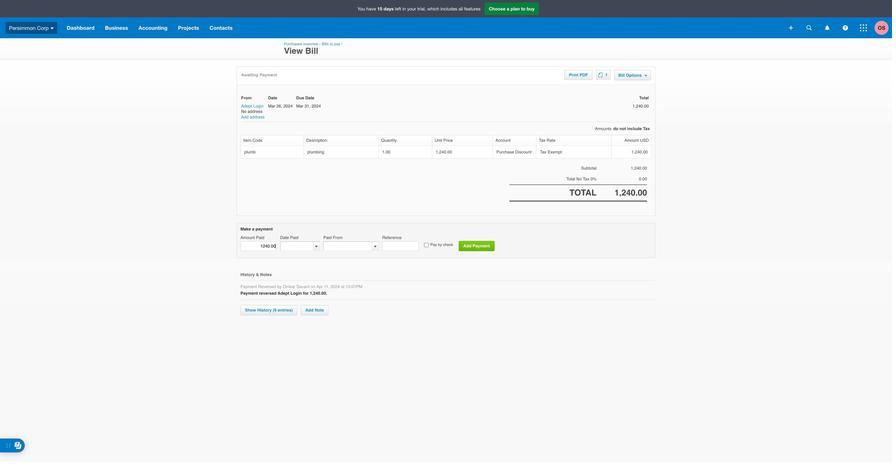 Task type: vqa. For each thing, say whether or not it's contained in the screenshot.
banner at top
yes



Task type: locate. For each thing, give the bounding box(es) containing it.
svg image
[[50, 27, 54, 29]]

svg image
[[860, 24, 867, 31], [807, 25, 812, 30], [825, 25, 830, 30], [843, 25, 848, 30], [789, 26, 793, 30]]

None checkbox
[[424, 243, 429, 248]]

None text field
[[240, 242, 277, 251], [324, 242, 372, 251], [240, 242, 277, 251], [324, 242, 372, 251]]

banner
[[0, 0, 892, 38]]

None text field
[[382, 242, 419, 251], [281, 242, 313, 251], [382, 242, 419, 251], [281, 242, 313, 251]]



